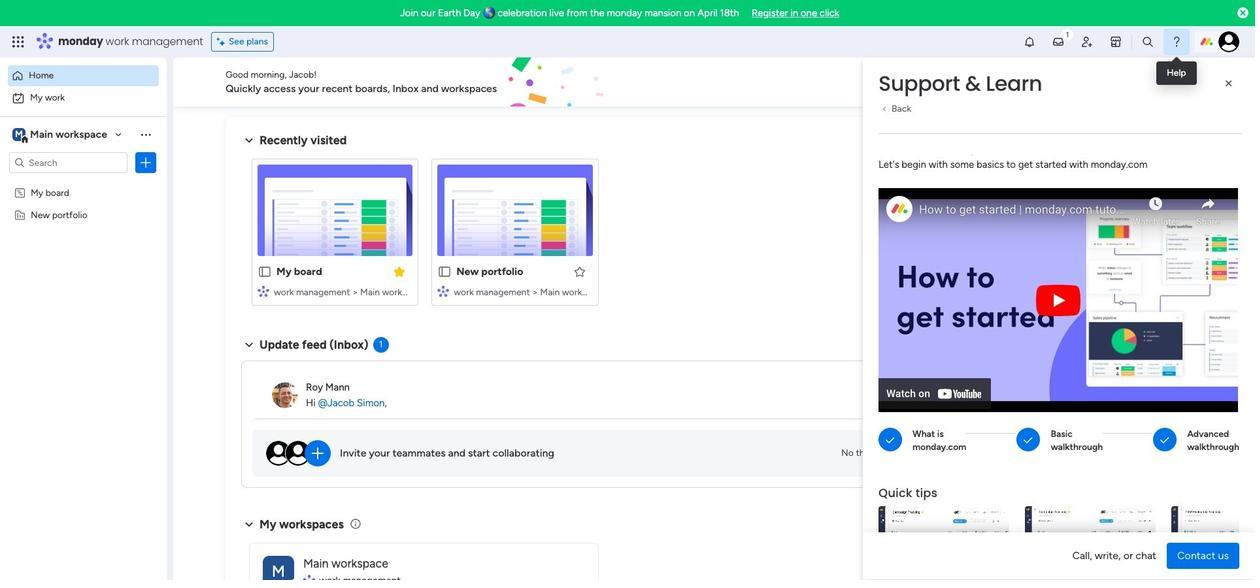 Task type: vqa. For each thing, say whether or not it's contained in the screenshot.
the Apps icon on the right top of page
no



Task type: describe. For each thing, give the bounding box(es) containing it.
v2 user feedback image
[[1011, 75, 1021, 89]]

workspace selection element
[[12, 127, 109, 144]]

update feed image
[[1052, 35, 1065, 48]]

close my workspaces image
[[241, 517, 257, 533]]

quick search results list box
[[241, 148, 969, 322]]

0 vertical spatial option
[[8, 65, 159, 86]]

see plans image
[[217, 35, 229, 49]]

jacob simon image
[[1219, 31, 1240, 52]]

close recently visited image
[[241, 133, 257, 148]]

help image
[[1170, 35, 1184, 48]]

remove from favorites image
[[393, 265, 406, 278]]

templates image image
[[1012, 125, 1185, 215]]

workspace options image
[[139, 128, 152, 141]]

workspace image
[[263, 556, 294, 581]]

monday marketplace image
[[1110, 35, 1123, 48]]



Task type: locate. For each thing, give the bounding box(es) containing it.
2 public board image from the left
[[438, 265, 452, 279]]

search everything image
[[1142, 35, 1155, 48]]

public board image for add to favorites image
[[438, 265, 452, 279]]

public board image for remove from favorites icon
[[258, 265, 272, 279]]

public board image
[[258, 265, 272, 279], [438, 265, 452, 279]]

1 image
[[1062, 27, 1074, 42]]

add to favorites image
[[573, 265, 586, 278]]

roy mann image
[[272, 383, 298, 409]]

0 horizontal spatial public board image
[[258, 265, 272, 279]]

2 vertical spatial option
[[0, 181, 167, 183]]

list box
[[0, 179, 167, 402]]

notifications image
[[1023, 35, 1036, 48]]

help center element
[[1000, 401, 1197, 453]]

1 vertical spatial option
[[8, 88, 159, 109]]

workspace image
[[12, 128, 26, 142]]

1 horizontal spatial public board image
[[438, 265, 452, 279]]

close update feed (inbox) image
[[241, 337, 257, 353]]

option
[[8, 65, 159, 86], [8, 88, 159, 109], [0, 181, 167, 183]]

select product image
[[12, 35, 25, 48]]

1 public board image from the left
[[258, 265, 272, 279]]

invite members image
[[1081, 35, 1094, 48]]

options image
[[139, 156, 152, 169]]

Search in workspace field
[[27, 155, 109, 170]]

1 element
[[373, 337, 389, 353]]



